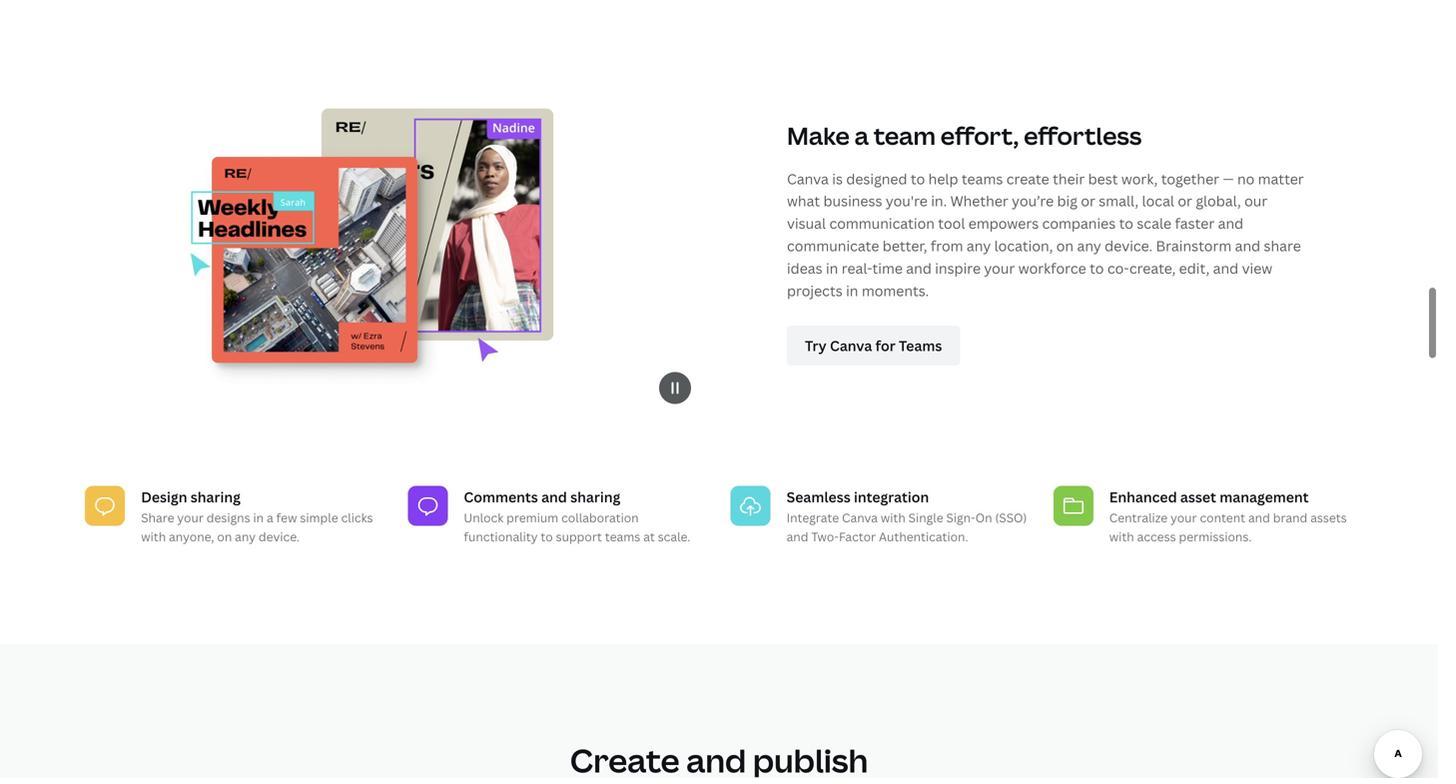Task type: describe. For each thing, give the bounding box(es) containing it.
is
[[833, 169, 843, 188]]

designs
[[207, 510, 250, 526]]

two-
[[812, 529, 839, 545]]

communicate
[[787, 236, 880, 255]]

design sharing share your designs in a few simple clicks with anyone, on any device.
[[141, 488, 373, 545]]

factor
[[839, 529, 876, 545]]

and up view
[[1236, 236, 1261, 255]]

communication
[[830, 214, 935, 233]]

make
[[787, 120, 850, 152]]

scale.
[[658, 529, 691, 545]]

location,
[[995, 236, 1053, 255]]

sign-
[[947, 510, 976, 526]]

sharing inside design sharing share your designs in a few simple clicks with anyone, on any device.
[[191, 488, 241, 507]]

projects
[[787, 281, 843, 300]]

scale
[[1137, 214, 1172, 233]]

management
[[1220, 488, 1309, 507]]

enhanced asset management centralize your content and brand assets with access permissions.
[[1110, 488, 1348, 545]]

1 horizontal spatial in
[[826, 259, 839, 278]]

a inside design sharing share your designs in a few simple clicks with anyone, on any device.
[[267, 510, 273, 526]]

and down global,
[[1219, 214, 1244, 233]]

clicks
[[341, 510, 373, 526]]

seamless
[[787, 488, 851, 507]]

create
[[1007, 169, 1050, 188]]

best
[[1089, 169, 1119, 188]]

on inside the canva is designed to help teams create their best work, together — no matter what business you're in. whether you're big or small, local or global, our visual communication tool empowers companies to scale faster and communicate better, from any location, on any device. brainstorm and share ideas in real-time and inspire your workforce to co-create, edit, and view projects in moments.
[[1057, 236, 1074, 255]]

tool
[[939, 214, 966, 233]]

on inside design sharing share your designs in a few simple clicks with anyone, on any device.
[[217, 529, 232, 545]]

few
[[276, 510, 297, 526]]

device. inside the canva is designed to help teams create their best work, together — no matter what business you're in. whether you're big or small, local or global, our visual communication tool empowers companies to scale faster and communicate better, from any location, on any device. brainstorm and share ideas in real-time and inspire your workforce to co-create, edit, and view projects in moments.
[[1105, 236, 1153, 255]]

brainstorm
[[1157, 236, 1232, 255]]

big
[[1058, 192, 1078, 211]]

our
[[1245, 192, 1268, 211]]

global,
[[1196, 192, 1242, 211]]

device. inside design sharing share your designs in a few simple clicks with anyone, on any device.
[[259, 529, 300, 545]]

brand
[[1274, 510, 1308, 526]]

2 or from the left
[[1178, 192, 1193, 211]]

view
[[1243, 259, 1273, 278]]

make a team effort, effortless
[[787, 120, 1142, 152]]

you're
[[886, 192, 928, 211]]

and down better,
[[907, 259, 932, 278]]

content
[[1200, 510, 1246, 526]]

business
[[824, 192, 883, 211]]

canva inside the canva is designed to help teams create their best work, together — no matter what business you're in. whether you're big or small, local or global, our visual communication tool empowers companies to scale faster and communicate better, from any location, on any device. brainstorm and share ideas in real-time and inspire your workforce to co-create, edit, and view projects in moments.
[[787, 169, 829, 188]]

from
[[931, 236, 964, 255]]

canva inside seamless integration integrate canva with single sign-on (sso) and two-factor authentication.
[[842, 510, 878, 526]]

at
[[644, 529, 655, 545]]

better,
[[883, 236, 928, 255]]

in inside design sharing share your designs in a few simple clicks with anyone, on any device.
[[253, 510, 264, 526]]

anyone,
[[169, 529, 214, 545]]

together
[[1162, 169, 1220, 188]]

1 horizontal spatial any
[[967, 236, 991, 255]]

your inside enhanced asset management centralize your content and brand assets with access permissions.
[[1171, 510, 1198, 526]]

real-
[[842, 259, 873, 278]]

canva is designed to help teams create their best work, together — no matter what business you're in. whether you're big or small, local or global, our visual communication tool empowers companies to scale faster and communicate better, from any location, on any device. brainstorm and share ideas in real-time and inspire your workforce to co-create, edit, and view projects in moments.
[[787, 169, 1305, 300]]

your inside design sharing share your designs in a few simple clicks with anyone, on any device.
[[177, 510, 204, 526]]

and right edit,
[[1214, 259, 1239, 278]]

functionality
[[464, 529, 538, 545]]

matter
[[1259, 169, 1305, 188]]

—
[[1223, 169, 1235, 188]]

effortless
[[1024, 120, 1142, 152]]

moments.
[[862, 281, 929, 300]]

permissions.
[[1179, 529, 1252, 545]]

comments
[[464, 488, 538, 507]]

comments and sharing unlock premium collaboration functionality to support teams at scale.
[[464, 488, 691, 545]]

design
[[141, 488, 187, 507]]

what
[[787, 192, 820, 211]]

designed
[[847, 169, 908, 188]]

your inside the canva is designed to help teams create their best work, together — no matter what business you're in. whether you're big or small, local or global, our visual communication tool empowers companies to scale faster and communicate better, from any location, on any device. brainstorm and share ideas in real-time and inspire your workforce to co-create, edit, and view projects in moments.
[[985, 259, 1015, 278]]

faster
[[1175, 214, 1215, 233]]

integrate
[[787, 510, 839, 526]]

1 horizontal spatial a
[[855, 120, 869, 152]]

share
[[1264, 236, 1302, 255]]



Task type: locate. For each thing, give the bounding box(es) containing it.
enhanced
[[1110, 488, 1178, 507]]

0 vertical spatial a
[[855, 120, 869, 152]]

and inside seamless integration integrate canva with single sign-on (sso) and two-factor authentication.
[[787, 529, 809, 545]]

device. up co-
[[1105, 236, 1153, 255]]

sharing up collaboration
[[571, 488, 621, 507]]

help
[[929, 169, 959, 188]]

your down location,
[[985, 259, 1015, 278]]

workforce
[[1019, 259, 1087, 278]]

with inside seamless integration integrate canva with single sign-on (sso) and two-factor authentication.
[[881, 510, 906, 526]]

and down management
[[1249, 510, 1271, 526]]

1 horizontal spatial or
[[1178, 192, 1193, 211]]

sharing
[[191, 488, 241, 507], [571, 488, 621, 507]]

with down share
[[141, 529, 166, 545]]

companies
[[1043, 214, 1116, 233]]

with inside design sharing share your designs in a few simple clicks with anyone, on any device.
[[141, 529, 166, 545]]

your
[[985, 259, 1015, 278], [177, 510, 204, 526], [1171, 510, 1198, 526]]

1 vertical spatial device.
[[259, 529, 300, 545]]

teams left at
[[605, 529, 641, 545]]

to up you're
[[911, 169, 926, 188]]

1 horizontal spatial sharing
[[571, 488, 621, 507]]

teams up whether on the right of the page
[[962, 169, 1003, 188]]

integration
[[854, 488, 930, 507]]

teams
[[962, 169, 1003, 188], [605, 529, 641, 545]]

to down premium
[[541, 529, 553, 545]]

any up inspire on the top right
[[967, 236, 991, 255]]

create,
[[1130, 259, 1176, 278]]

unlock
[[464, 510, 504, 526]]

share
[[141, 510, 174, 526]]

single
[[909, 510, 944, 526]]

0 horizontal spatial any
[[235, 529, 256, 545]]

2 horizontal spatial with
[[1110, 529, 1135, 545]]

teams inside the canva is designed to help teams create their best work, together — no matter what business you're in. whether you're big or small, local or global, our visual communication tool empowers companies to scale faster and communicate better, from any location, on any device. brainstorm and share ideas in real-time and inspire your workforce to co-create, edit, and view projects in moments.
[[962, 169, 1003, 188]]

1 horizontal spatial device.
[[1105, 236, 1153, 255]]

1 vertical spatial on
[[217, 529, 232, 545]]

0 horizontal spatial sharing
[[191, 488, 241, 507]]

work,
[[1122, 169, 1158, 188]]

a
[[855, 120, 869, 152], [267, 510, 273, 526]]

edit,
[[1180, 259, 1210, 278]]

and up premium
[[542, 488, 567, 507]]

on down designs
[[217, 529, 232, 545]]

on
[[1057, 236, 1074, 255], [217, 529, 232, 545]]

simple
[[300, 510, 338, 526]]

your up anyone,
[[177, 510, 204, 526]]

canva up the factor
[[842, 510, 878, 526]]

you're
[[1012, 192, 1054, 211]]

time
[[873, 259, 903, 278]]

collaboration
[[562, 510, 639, 526]]

and down integrate
[[787, 529, 809, 545]]

empowers
[[969, 214, 1039, 233]]

ideas
[[787, 259, 823, 278]]

small,
[[1099, 192, 1139, 211]]

inspire
[[935, 259, 981, 278]]

in down communicate
[[826, 259, 839, 278]]

a left team
[[855, 120, 869, 152]]

0 vertical spatial on
[[1057, 236, 1074, 255]]

(sso)
[[996, 510, 1027, 526]]

0 horizontal spatial with
[[141, 529, 166, 545]]

asset
[[1181, 488, 1217, 507]]

with down centralize
[[1110, 529, 1135, 545]]

and
[[1219, 214, 1244, 233], [1236, 236, 1261, 255], [907, 259, 932, 278], [1214, 259, 1239, 278], [542, 488, 567, 507], [1249, 510, 1271, 526], [787, 529, 809, 545]]

any down companies
[[1078, 236, 1102, 255]]

0 horizontal spatial teams
[[605, 529, 641, 545]]

0 horizontal spatial your
[[177, 510, 204, 526]]

in
[[826, 259, 839, 278], [846, 281, 859, 300], [253, 510, 264, 526]]

0 horizontal spatial canva
[[787, 169, 829, 188]]

seamless integration integrate canva with single sign-on (sso) and two-factor authentication.
[[787, 488, 1027, 545]]

to left co-
[[1090, 259, 1105, 278]]

0 vertical spatial canva
[[787, 169, 829, 188]]

premium
[[507, 510, 559, 526]]

and inside enhanced asset management centralize your content and brand assets with access permissions.
[[1249, 510, 1271, 526]]

in down "real-"
[[846, 281, 859, 300]]

any down designs
[[235, 529, 256, 545]]

a left few
[[267, 510, 273, 526]]

any
[[967, 236, 991, 255], [1078, 236, 1102, 255], [235, 529, 256, 545]]

0 vertical spatial device.
[[1105, 236, 1153, 255]]

authentication.
[[879, 529, 969, 545]]

0 horizontal spatial a
[[267, 510, 273, 526]]

support
[[556, 529, 602, 545]]

0 horizontal spatial device.
[[259, 529, 300, 545]]

assets
[[1311, 510, 1348, 526]]

in.
[[931, 192, 947, 211]]

centralize
[[1110, 510, 1168, 526]]

sharing up designs
[[191, 488, 241, 507]]

1 horizontal spatial teams
[[962, 169, 1003, 188]]

1 vertical spatial a
[[267, 510, 273, 526]]

your down asset
[[1171, 510, 1198, 526]]

0 horizontal spatial on
[[217, 529, 232, 545]]

to down small, at the top of page
[[1120, 214, 1134, 233]]

with
[[881, 510, 906, 526], [141, 529, 166, 545], [1110, 529, 1135, 545]]

device. down few
[[259, 529, 300, 545]]

0 horizontal spatial or
[[1081, 192, 1096, 211]]

or
[[1081, 192, 1096, 211], [1178, 192, 1193, 211]]

device.
[[1105, 236, 1153, 255], [259, 529, 300, 545]]

co-
[[1108, 259, 1130, 278]]

with inside enhanced asset management centralize your content and brand assets with access permissions.
[[1110, 529, 1135, 545]]

sharing inside the comments and sharing unlock premium collaboration functionality to support teams at scale.
[[571, 488, 621, 507]]

to inside the comments and sharing unlock premium collaboration functionality to support teams at scale.
[[541, 529, 553, 545]]

whether
[[951, 192, 1009, 211]]

2 horizontal spatial your
[[1171, 510, 1198, 526]]

local
[[1143, 192, 1175, 211]]

1 sharing from the left
[[191, 488, 241, 507]]

0 vertical spatial teams
[[962, 169, 1003, 188]]

1 horizontal spatial canva
[[842, 510, 878, 526]]

or down together
[[1178, 192, 1193, 211]]

in left few
[[253, 510, 264, 526]]

on
[[976, 510, 993, 526]]

any inside design sharing share your designs in a few simple clicks with anyone, on any device.
[[235, 529, 256, 545]]

0 vertical spatial in
[[826, 259, 839, 278]]

to
[[911, 169, 926, 188], [1120, 214, 1134, 233], [1090, 259, 1105, 278], [541, 529, 553, 545]]

or right big
[[1081, 192, 1096, 211]]

1 vertical spatial teams
[[605, 529, 641, 545]]

1 horizontal spatial on
[[1057, 236, 1074, 255]]

1 vertical spatial in
[[846, 281, 859, 300]]

2 vertical spatial in
[[253, 510, 264, 526]]

canva
[[787, 169, 829, 188], [842, 510, 878, 526]]

canva up what
[[787, 169, 829, 188]]

2 horizontal spatial any
[[1078, 236, 1102, 255]]

1 or from the left
[[1081, 192, 1096, 211]]

1 horizontal spatial with
[[881, 510, 906, 526]]

teams inside the comments and sharing unlock premium collaboration functionality to support teams at scale.
[[605, 529, 641, 545]]

effort,
[[941, 120, 1019, 152]]

on up workforce
[[1057, 236, 1074, 255]]

2 horizontal spatial in
[[846, 281, 859, 300]]

2 sharing from the left
[[571, 488, 621, 507]]

no
[[1238, 169, 1255, 188]]

team
[[874, 120, 936, 152]]

0 horizontal spatial in
[[253, 510, 264, 526]]

and inside the comments and sharing unlock premium collaboration functionality to support teams at scale.
[[542, 488, 567, 507]]

their
[[1053, 169, 1085, 188]]

access
[[1138, 529, 1177, 545]]

1 horizontal spatial your
[[985, 259, 1015, 278]]

with down integration
[[881, 510, 906, 526]]

1 vertical spatial canva
[[842, 510, 878, 526]]

visual
[[787, 214, 826, 233]]



Task type: vqa. For each thing, say whether or not it's contained in the screenshot.
Pro to the right
no



